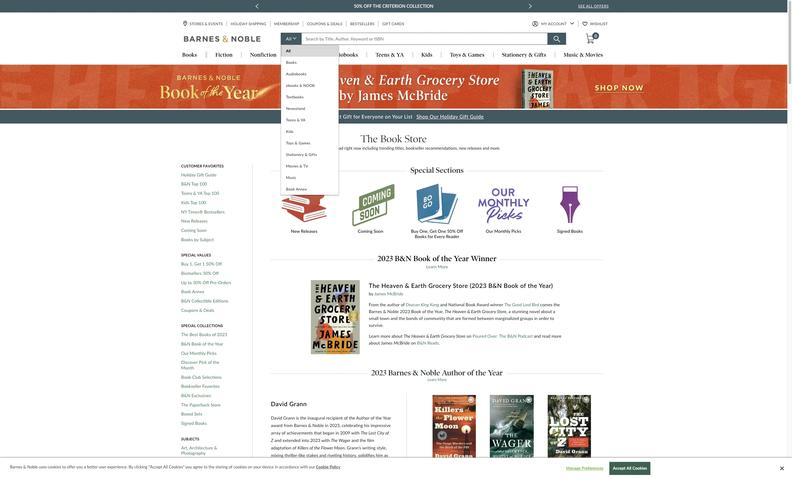 Task type: vqa. For each thing, say whether or not it's contained in the screenshot.
SEE ALL link for Off
no



Task type: locate. For each thing, give the bounding box(es) containing it.
ny times® bestsellers link
[[181, 209, 225, 215]]

him
[[376, 453, 383, 458]]

lost up deadly
[[557, 464, 564, 469]]

top for b&n top 100
[[191, 181, 198, 187]]

city inside the lost city of z: a tale of deadly obsession in the amazon
[[565, 464, 571, 469]]

more.
[[491, 146, 501, 151]]

1 vertical spatial james
[[381, 340, 393, 346]]

top inside b&n top 100 link
[[191, 181, 198, 187]]

top down b&n top 100 link
[[204, 191, 211, 196]]

off up pre-
[[213, 271, 219, 276]]

grocery inside the heaven & earth grocery store (2023 b&n book of the year) by james mcbride
[[429, 282, 451, 289]]

2 horizontal spatial kids
[[422, 52, 433, 58]]

killers of the flower moon
[[298, 445, 345, 451]]

style,
[[377, 445, 387, 451]]

noble down b&n reads .
[[421, 368, 440, 377]]

the book store main content
[[0, 65, 788, 479]]

grann up is
[[290, 401, 307, 408]]

in inside the lost city of z: a tale of deadly obsession in the amazon
[[568, 474, 571, 479]]

0 vertical spatial 50%
[[354, 3, 363, 9]]

discover
[[287, 146, 303, 151], [181, 360, 198, 365]]

in down novel
[[535, 316, 538, 321]]

holiday for holiday gift guide
[[181, 172, 196, 177]]

1 david from the top
[[271, 401, 288, 408]]

0 vertical spatial earth
[[411, 282, 427, 289]]

music inside button
[[564, 52, 579, 58]]

coupons & deals
[[307, 22, 343, 26], [181, 308, 214, 313]]

0 horizontal spatial lost
[[369, 430, 376, 436]]

discover inside discover pick of the month
[[181, 360, 198, 365]]

the best books of 2023 link
[[181, 332, 227, 338]]

1 horizontal spatial music
[[564, 52, 579, 58]]

kids up toys & games link
[[286, 129, 294, 134]]

0 horizontal spatial coupons & deals
[[181, 308, 214, 313]]

our up month
[[181, 351, 189, 356]]

50% right one
[[447, 229, 456, 234]]

book down music link
[[286, 187, 295, 192]]

. down learn more about the heaven & earth grocery store on poured over: the b&n podcast
[[439, 340, 440, 346]]

to
[[331, 146, 335, 151], [188, 280, 192, 285], [550, 316, 554, 321], [62, 465, 66, 470], [204, 465, 208, 470]]

& inside david grann is the inaugural recipient of the author of the year award from barnes & noble in 2023, celebrating his impressive array of achievements that began in 2009 with
[[308, 423, 311, 428]]

30% inside 'up to 30% off pre-orders' link
[[193, 280, 202, 285]]

1 horizontal spatial our monthly picks link
[[471, 183, 537, 243]]

0 vertical spatial music
[[564, 52, 579, 58]]

1 horizontal spatial kids
[[286, 129, 294, 134]]

0 vertical spatial get
[[430, 229, 437, 234]]

and inside . grann's writing style, mixing thriller-like stakes and riveting history, solidifies him as one of the literary world's essential nonfiction voices.
[[319, 453, 326, 458]]

and the film adaptation of
[[271, 438, 374, 451]]

pick
[[199, 360, 207, 365]]

store inside the heaven & earth grocery store (2023 b&n book of the year) by james mcbride
[[453, 282, 468, 289]]

& inside privacy alert dialog
[[23, 465, 26, 470]]

releases down new releases icon on the left
[[301, 229, 318, 234]]

b&n exclusives link
[[181, 393, 211, 398]]

for left every
[[428, 234, 433, 239]]

city for the lost city of z
[[377, 430, 385, 436]]

barnes inside privacy alert dialog
[[10, 465, 22, 470]]

top down the holiday gift guide link
[[191, 181, 198, 187]]

special for special collections
[[181, 324, 196, 328]]

0 horizontal spatial earth
[[411, 282, 427, 289]]

membership link
[[274, 21, 300, 27]]

learn more about the heaven & earth grocery store on poured over: the b&n podcast
[[369, 334, 533, 339]]

teens inside "the book store" main content
[[181, 191, 192, 196]]

1 horizontal spatial 50%
[[354, 3, 363, 9]]

all right see
[[586, 4, 593, 8]]

more inside 2023 b&n book of the year winner learn more
[[438, 264, 448, 269]]

30% up "up to 30% off pre-orders"
[[203, 271, 211, 276]]

city for the lost city of z: a tale of deadly obsession in the amazon
[[565, 464, 571, 469]]

novel
[[530, 309, 540, 314]]

impressive
[[371, 423, 391, 428]]

deals inside "the book store" main content
[[204, 308, 214, 313]]

agree
[[193, 465, 203, 470]]

annex
[[296, 187, 307, 192], [192, 289, 204, 294]]

0 horizontal spatial buy
[[181, 261, 189, 267]]

newsstand
[[286, 106, 305, 111]]

Search by Title, Author, Keyword or ISBN text field
[[302, 33, 548, 45]]

the inside the a stunning novel about a small town and the bonds of community that are formed between marginalized groups in order to survive.
[[399, 316, 405, 321]]

to right agree
[[204, 465, 208, 470]]

heaven up james mcbride link
[[382, 282, 403, 289]]

0 horizontal spatial our
[[181, 351, 189, 356]]

film
[[367, 438, 374, 443]]

ya inside 'button'
[[397, 52, 404, 58]]

the lost city of z: a tale of deadly obsession in the amazon
[[549, 464, 583, 479]]

city inside the lost city of z
[[377, 430, 385, 436]]

with for 2009
[[351, 430, 360, 436]]

james
[[375, 291, 386, 296], [381, 340, 393, 346]]

2 you from the left
[[185, 465, 192, 470]]

1 vertical spatial favorites
[[202, 384, 220, 389]]

toys right kids button
[[450, 52, 461, 58]]

mcbride left b&n reads link
[[394, 340, 410, 346]]

learn more link for noble
[[428, 377, 447, 382]]

1 horizontal spatial stationery & gifts
[[502, 52, 547, 58]]

toys
[[450, 52, 461, 58], [286, 141, 294, 146]]

2 horizontal spatial earth
[[471, 309, 481, 314]]

podcast
[[518, 334, 533, 339]]

games inside toys & games button
[[468, 52, 485, 58]]

ya left kids button
[[397, 52, 404, 58]]

about for james
[[369, 340, 380, 346]]

book annex link up "collectible"
[[181, 289, 204, 295]]

search image
[[554, 36, 560, 42]]

barnes
[[369, 309, 382, 314], [388, 368, 411, 377], [294, 423, 307, 428], [10, 465, 22, 470]]

1 more from the top
[[438, 264, 448, 269]]

the
[[361, 133, 378, 145], [369, 282, 380, 289], [505, 302, 511, 307], [445, 309, 452, 314], [181, 332, 189, 337], [404, 334, 411, 339], [499, 334, 507, 339], [181, 402, 189, 408], [361, 430, 368, 436], [331, 438, 338, 443], [549, 464, 556, 469]]

special sections
[[411, 166, 464, 175]]

grann inside david grann is the inaugural recipient of the author of the year award from barnes & noble in 2023, celebrating his impressive array of achievements that began in 2009 with
[[283, 415, 295, 421]]

by up the from
[[369, 291, 374, 296]]

city up deadly
[[565, 464, 571, 469]]

new releases down new releases icon on the left
[[291, 229, 318, 234]]

50% for buy one, get one 50% off books for every reader
[[447, 229, 456, 234]]

2023 inside 2023 barnes & noble author of the year learn more
[[372, 368, 387, 377]]

earth down award
[[471, 309, 481, 314]]

the down his in the left bottom of the page
[[361, 430, 368, 436]]

toys for toys & games link
[[286, 141, 294, 146]]

values
[[197, 253, 211, 258]]

b&n top 100
[[181, 181, 207, 187]]

our monthly picks link
[[471, 183, 537, 243], [181, 351, 217, 356]]

1 vertical spatial by
[[369, 291, 374, 296]]

book annex inside "the book store" main content
[[181, 289, 204, 294]]

0 vertical spatial .
[[439, 340, 440, 346]]

from the author of deacon king kong and national book award winner the good lord bird
[[369, 302, 539, 307]]

0 horizontal spatial 30%
[[193, 280, 202, 285]]

in inside the a stunning novel about a small town and the bonds of community that are formed between marginalized groups in order to survive.
[[535, 316, 538, 321]]

soon
[[197, 228, 207, 233], [374, 229, 384, 234]]

2 horizontal spatial bestsellers
[[350, 22, 375, 26]]

0 horizontal spatial about
[[369, 340, 380, 346]]

2 horizontal spatial with
[[351, 430, 360, 436]]

kids up ny
[[181, 200, 190, 205]]

pre-
[[210, 280, 218, 285]]

coming soon icon image
[[338, 183, 404, 227]]

0 horizontal spatial with
[[300, 465, 308, 470]]

1 vertical spatial coupons
[[181, 308, 198, 313]]

noble down author
[[388, 309, 399, 314]]

ya inside "the book store" main content
[[197, 191, 203, 196]]

the right the year,
[[445, 309, 452, 314]]

signed books
[[557, 229, 583, 234], [181, 421, 207, 426]]

lost for the lost city of z: a tale of deadly obsession in the amazon
[[557, 464, 564, 469]]

nonfiction button
[[242, 52, 285, 59]]

& inside "button"
[[529, 52, 533, 58]]

1 vertical spatial heaven
[[453, 309, 466, 314]]

the inside discover pick of the month
[[213, 360, 219, 365]]

buy 1, get 1 50% off
[[181, 261, 222, 267]]

coupons down "collectible"
[[181, 308, 198, 313]]

toys inside button
[[450, 52, 461, 58]]

1 horizontal spatial new releases link
[[271, 183, 338, 243]]

new releases link
[[271, 183, 338, 243], [181, 218, 208, 224]]

marginalized
[[495, 316, 519, 321]]

toys & games inside toys & games link
[[286, 141, 311, 146]]

signed down the signed books icon at the right of page
[[557, 229, 570, 234]]

1 vertical spatial releases
[[301, 229, 318, 234]]

top up times®
[[190, 200, 197, 205]]

soon down coming soon icon
[[374, 229, 384, 234]]

gifts for the stationery & gifts "button"
[[535, 52, 547, 58]]

by left subject
[[194, 237, 199, 242]]

0 horizontal spatial coming soon link
[[181, 228, 207, 233]]

1 vertical spatial mcbride
[[394, 340, 410, 346]]

about for a
[[541, 309, 552, 314]]

coupons right membership link at top left
[[307, 22, 326, 26]]

0 vertical spatial lost
[[369, 430, 376, 436]]

the wager: a tale of shipwreck, mutiny and murder (2023 b&n author of the year) image
[[490, 395, 534, 462]]

learn
[[426, 264, 437, 269], [369, 334, 380, 339], [428, 377, 437, 382]]

1 vertical spatial about
[[392, 334, 403, 339]]

book down best
[[192, 341, 202, 347]]

2 horizontal spatial heaven
[[453, 309, 466, 314]]

learn inside 2023 barnes & noble author of the year learn more
[[428, 377, 437, 382]]

of
[[433, 254, 440, 263], [521, 282, 526, 289], [401, 302, 405, 307], [422, 309, 426, 314], [419, 316, 423, 321], [212, 332, 216, 337], [203, 341, 207, 347], [208, 360, 212, 365], [467, 368, 474, 377], [344, 415, 348, 421], [371, 415, 375, 421], [282, 430, 286, 436], [386, 430, 389, 436], [293, 445, 297, 451], [310, 445, 313, 451], [279, 460, 283, 466], [572, 464, 576, 469], [229, 465, 233, 470], [557, 469, 560, 474]]

perfect
[[325, 114, 342, 120]]

all right accept
[[627, 466, 632, 471]]

kids button
[[413, 52, 441, 59]]

heaven inside the heaven & earth grocery store (2023 b&n book of the year) by james mcbride
[[382, 282, 403, 289]]

the up tale at the bottom
[[549, 464, 556, 469]]

audiobooks link
[[281, 68, 339, 80]]

. down the wager
[[345, 445, 346, 451]]

favorites for bookseller favorites
[[202, 384, 220, 389]]

the inside the heaven & earth grocery store (2023 b&n book of the year) by james mcbride
[[369, 282, 380, 289]]

special up 1,
[[181, 253, 196, 258]]

off inside the bestsellers 30% off link
[[213, 271, 219, 276]]

for left everyone at top
[[354, 114, 360, 120]]

device
[[262, 465, 274, 470]]

0 vertical spatial buy
[[411, 229, 419, 234]]

0 vertical spatial all link
[[281, 33, 302, 45]]

heaven for store,
[[453, 309, 466, 314]]

a inside alert dialog
[[84, 465, 86, 470]]

heaven up b&n reads link
[[412, 334, 425, 339]]

ebooks
[[286, 83, 299, 88]]

1 vertical spatial music
[[286, 175, 297, 180]]

buy left one,
[[411, 229, 419, 234]]

mixing
[[271, 453, 284, 458]]

1 vertical spatial david
[[271, 415, 282, 421]]

ya for teens & ya 'button'
[[397, 52, 404, 58]]

1 vertical spatial 50%
[[447, 229, 456, 234]]

about inside the a stunning novel about a small town and the bonds of community that are formed between marginalized groups in order to survive.
[[541, 309, 552, 314]]

1 cookies from the left
[[48, 465, 61, 470]]

1 vertical spatial audiobooks
[[286, 72, 307, 76]]

off up the bestsellers link
[[364, 3, 372, 9]]

in right "device"
[[275, 465, 278, 470]]

1 vertical spatial deals
[[204, 308, 214, 313]]

2 vertical spatial our
[[181, 351, 189, 356]]

all
[[586, 4, 593, 8], [286, 36, 292, 42], [286, 49, 291, 53], [163, 465, 168, 470], [627, 466, 632, 471]]

buy for buy one, get one 50% off books for every reader
[[411, 229, 419, 234]]

2 david from the top
[[271, 415, 282, 421]]

1 horizontal spatial a
[[509, 309, 511, 314]]

bestsellers down 1,
[[181, 271, 202, 276]]

1 vertical spatial our
[[486, 229, 493, 234]]

and down killers of the flower moon
[[319, 453, 326, 458]]

2 more from the top
[[438, 377, 447, 382]]

our up winner
[[486, 229, 493, 234]]

and extended into 2023 with the wager
[[273, 438, 351, 443]]

30%
[[203, 271, 211, 276], [193, 280, 202, 285]]

buy one, get one 50% off books for every reader
[[411, 229, 463, 239]]

1 vertical spatial toys & games
[[286, 141, 311, 146]]

author
[[442, 368, 466, 377], [356, 415, 370, 421]]

the heaven & earth grocery store (2023 b&n book of the year) image
[[311, 280, 360, 354]]

special down bookseller
[[411, 166, 434, 175]]

0 horizontal spatial author
[[356, 415, 370, 421]]

& inside comes the barnes & noble 2023 book of the year,
[[383, 309, 386, 314]]

teens & ya for teens & ya 'button'
[[376, 52, 404, 58]]

teens & ya top 100 link
[[181, 191, 219, 196]]

our monthly picks down "b&n book of the year" link
[[181, 351, 217, 356]]

. grann's writing style, mixing thriller-like stakes and riveting history, solidifies him as one of the literary world's essential nonfiction voices.
[[271, 445, 388, 466]]

& inside button
[[580, 52, 584, 58]]

cookies right uses
[[48, 465, 61, 470]]

0 vertical spatial coupons & deals link
[[306, 21, 343, 27]]

2 vertical spatial with
[[300, 465, 308, 470]]

fiction
[[216, 52, 233, 58]]

ya
[[397, 52, 404, 58], [301, 118, 306, 123], [197, 191, 203, 196]]

2 vertical spatial earth
[[430, 334, 440, 339]]

on inside privacy alert dialog
[[248, 465, 253, 470]]

top inside kids top 100 link
[[190, 200, 197, 205]]

0 horizontal spatial holiday
[[181, 172, 196, 177]]

stationery inside the stationery & gifts "button"
[[502, 52, 528, 58]]

our monthly picks icon image
[[471, 183, 537, 227]]

gifts
[[535, 52, 547, 58], [309, 152, 317, 157]]

0 vertical spatial stationery
[[502, 52, 528, 58]]

kids
[[422, 52, 433, 58], [286, 129, 294, 134], [181, 200, 190, 205]]

of inside the a stunning novel about a small town and the bonds of community that are formed between marginalized groups in order to survive.
[[419, 316, 423, 321]]

get
[[430, 229, 437, 234], [194, 261, 201, 267]]

0 horizontal spatial annex
[[192, 289, 204, 294]]

killers
[[298, 445, 309, 451]]

to right books at the top left of the page
[[331, 146, 335, 151]]

1 vertical spatial annex
[[192, 289, 204, 294]]

ya for teens & ya link
[[301, 118, 306, 123]]

2023,
[[330, 423, 341, 428]]

0 horizontal spatial deals
[[204, 308, 214, 313]]

kids inside button
[[422, 52, 433, 58]]

1 horizontal spatial discover
[[287, 146, 303, 151]]

annex inside "the book store" main content
[[192, 289, 204, 294]]

logo image
[[184, 35, 261, 44]]

0 horizontal spatial our monthly picks
[[181, 351, 217, 356]]

toys & games inside toys & games button
[[450, 52, 485, 58]]

1 vertical spatial movies
[[286, 164, 299, 169]]

bestsellers link
[[350, 21, 375, 27]]

in up began
[[325, 423, 329, 428]]

bestsellers for bestsellers 30% off
[[181, 271, 202, 276]]

1 horizontal spatial deals
[[331, 22, 343, 26]]

store up bookseller
[[405, 133, 427, 145]]

gifts for stationery & gifts link
[[309, 152, 317, 157]]

holiday right shop
[[440, 114, 458, 120]]

b&n inside the heaven & earth grocery store (2023 b&n book of the year) by james mcbride
[[489, 282, 502, 289]]

.
[[439, 340, 440, 346], [345, 445, 346, 451]]

signed books down the signed books icon at the right of page
[[557, 229, 583, 234]]

learn more link
[[426, 264, 448, 269], [428, 377, 447, 382]]

1 vertical spatial picks
[[207, 351, 217, 356]]

gifts inside "button"
[[535, 52, 547, 58]]

deals for bottom coupons & deals link
[[204, 308, 214, 313]]

in down deadly
[[568, 474, 571, 479]]

annex up "collectible"
[[192, 289, 204, 294]]

book inside the book store discover the best books to read right now including trending titles, bookseller recommendations, new releases and more.
[[381, 133, 402, 145]]

new releases down times®
[[181, 218, 208, 224]]

teens for teens & ya 'button'
[[376, 52, 390, 58]]

james mcbride link
[[375, 291, 404, 296]]

50% inside buy one, get one 50% off books for every reader
[[447, 229, 456, 234]]

heaven up are
[[453, 309, 466, 314]]

books inside button
[[182, 52, 197, 58]]

music for music & movies
[[564, 52, 579, 58]]

a up marginalized
[[509, 309, 511, 314]]

monthly down our monthly picks icon
[[495, 229, 511, 234]]

stationery inside stationery & gifts link
[[286, 152, 304, 157]]

0 vertical spatial city
[[377, 430, 385, 436]]

barnes inside 2023 barnes & noble author of the year learn more
[[388, 368, 411, 377]]

about inside and read more about james mcbride on
[[369, 340, 380, 346]]

cookies
[[48, 465, 61, 470], [234, 465, 247, 470]]

0 vertical spatial more
[[438, 264, 448, 269]]

store left (2023
[[453, 282, 468, 289]]

0 vertical spatial signed books link
[[537, 183, 604, 243]]

bibles & christianity link
[[181, 460, 220, 465]]

buy inside buy one, get one 50% off books for every reader
[[411, 229, 419, 234]]

lost inside the lost city of z
[[369, 430, 376, 436]]

teens for teens & ya link
[[286, 118, 296, 123]]

best
[[190, 332, 198, 337]]

new down new releases icon on the left
[[291, 229, 300, 234]]

book annex
[[286, 187, 307, 192], [181, 289, 204, 294]]

deals for rightmost coupons & deals link
[[331, 22, 343, 26]]

and right town
[[391, 316, 398, 321]]

mcbride inside the heaven & earth grocery store (2023 b&n book of the year) by james mcbride
[[387, 291, 404, 296]]

the inside . grann's writing style, mixing thriller-like stakes and riveting history, solidifies him as one of the literary world's essential nonfiction voices.
[[284, 460, 291, 466]]

picks up the pick at the left bottom of page
[[207, 351, 217, 356]]

1 vertical spatial get
[[194, 261, 201, 267]]

audiobooks for audiobooks link
[[286, 72, 307, 76]]

1 vertical spatial signed
[[181, 421, 194, 426]]

None field
[[302, 33, 548, 45]]

books icon image
[[404, 183, 471, 227]]

1 horizontal spatial .
[[439, 340, 440, 346]]

100 for b&n top 100
[[200, 181, 207, 187]]

the lost city of z: a tale of deadly obsession in the amazon image
[[548, 395, 592, 462]]

comes
[[540, 302, 553, 307]]

new releases icon image
[[271, 183, 338, 227]]

the up james mcbride link
[[369, 282, 380, 289]]

bestsellers left gift cards
[[350, 22, 375, 26]]

0 vertical spatial signed books
[[557, 229, 583, 234]]

grann for david grann
[[290, 401, 307, 408]]

2 more from the left
[[552, 334, 562, 339]]

releases down ny times® bestsellers link
[[191, 218, 208, 224]]

0 vertical spatial that
[[447, 316, 454, 321]]

city down impressive
[[377, 430, 385, 436]]

our monthly picks down our monthly picks icon
[[486, 229, 522, 234]]

0 horizontal spatial gifts
[[309, 152, 317, 157]]

your
[[392, 114, 403, 120]]

to inside the a stunning novel about a small town and the bonds of community that are formed between marginalized groups in order to survive.
[[550, 316, 554, 321]]

off right 1
[[216, 261, 222, 267]]

bestsellers 30% off
[[181, 271, 219, 276]]

1 vertical spatial our monthly picks link
[[181, 351, 217, 356]]

in inside privacy alert dialog
[[275, 465, 278, 470]]

1 horizontal spatial gifts
[[535, 52, 547, 58]]

coupons & deals inside "the book store" main content
[[181, 308, 214, 313]]

all right "accept
[[163, 465, 168, 470]]

holiday down 'customer'
[[181, 172, 196, 177]]

kids for kids button
[[422, 52, 433, 58]]

killers of the flower moon: the osage murders and the birth of the fbi image
[[433, 395, 476, 462]]

2 horizontal spatial teens
[[376, 52, 390, 58]]

membership
[[274, 22, 299, 26]]

with down celebrating
[[351, 430, 360, 436]]

special up best
[[181, 324, 196, 328]]

1 vertical spatial games
[[299, 141, 311, 146]]

next slide / item image
[[529, 4, 532, 9]]

you right offer
[[76, 465, 83, 470]]

tv
[[303, 164, 308, 169]]

0 vertical spatial author
[[442, 368, 466, 377]]

1 vertical spatial author
[[356, 415, 370, 421]]

0 button
[[586, 32, 600, 44]]

mcbride up author
[[387, 291, 404, 296]]

1 vertical spatial book annex
[[181, 289, 204, 294]]

of inside . grann's writing style, mixing thriller-like stakes and riveting history, solidifies him as one of the literary world's essential nonfiction voices.
[[279, 460, 283, 466]]

games inside toys & games link
[[299, 141, 311, 146]]

1 vertical spatial monthly
[[190, 351, 206, 356]]

clicking
[[134, 465, 147, 470]]

store down the a stunning novel about a small town and the bonds of community that are formed between marginalized groups in order to survive.
[[456, 334, 466, 339]]

& inside the heaven & earth grocery store (2023 b&n book of the year) by james mcbride
[[405, 282, 410, 289]]

get left one
[[430, 229, 437, 234]]

1 vertical spatial grocery
[[482, 309, 496, 314]]

2 vertical spatial heaven
[[412, 334, 425, 339]]

book inside the heaven & earth grocery store (2023 b&n book of the year) by james mcbride
[[504, 282, 519, 289]]

with for accordance
[[300, 465, 308, 470]]

2 vertical spatial teens
[[181, 191, 192, 196]]

1 vertical spatial stationery & gifts
[[286, 152, 317, 157]]

privacy alert dialog
[[0, 458, 793, 479]]

manage
[[566, 466, 581, 471]]

read inside the book store discover the best books to read right now including trending titles, bookseller recommendations, new releases and more.
[[336, 146, 343, 151]]

book down 'up'
[[181, 289, 191, 294]]

special
[[411, 166, 434, 175], [181, 253, 196, 258], [181, 324, 196, 328]]

1 horizontal spatial coupons & deals link
[[306, 21, 343, 27]]

teens & ya inside 'button'
[[376, 52, 404, 58]]

1 horizontal spatial toys & games
[[450, 52, 485, 58]]

grann up from at bottom
[[283, 415, 295, 421]]

a right novel
[[553, 309, 556, 314]]

0 vertical spatial our
[[430, 114, 439, 120]]

favorites up holiday gift guide
[[203, 164, 224, 168]]

0 vertical spatial book annex
[[286, 187, 307, 192]]

1 horizontal spatial book annex
[[286, 187, 307, 192]]

0 vertical spatial holiday
[[231, 22, 248, 26]]

1 horizontal spatial new
[[291, 229, 300, 234]]

1 vertical spatial signed books link
[[181, 421, 207, 426]]

biography
[[181, 469, 201, 474]]

0 vertical spatial stationery & gifts
[[502, 52, 547, 58]]

cart image
[[587, 34, 595, 44]]

music for music
[[286, 175, 297, 180]]

0 vertical spatial grann
[[290, 401, 307, 408]]

earth up 'deacon king kong' link
[[411, 282, 427, 289]]

off left pre-
[[203, 280, 209, 285]]

user image
[[533, 21, 538, 27]]

0 horizontal spatial heaven
[[382, 282, 403, 289]]

earth inside the heaven & earth grocery store (2023 b&n book of the year) by james mcbride
[[411, 282, 427, 289]]

bestsellers right times®
[[204, 209, 225, 214]]

z:
[[577, 464, 580, 469]]

2 vertical spatial top
[[190, 200, 197, 205]]

0 horizontal spatial you
[[76, 465, 83, 470]]

ya down newsstand link in the top of the page
[[301, 118, 306, 123]]

b&n exclusives
[[181, 393, 211, 398]]

store inside the book store discover the best books to read right now including trending titles, bookseller recommendations, new releases and more.
[[405, 133, 427, 145]]

paperback
[[190, 402, 210, 408]]

into
[[302, 438, 309, 443]]

toys up stationery & gifts link
[[286, 141, 294, 146]]

0 vertical spatial top
[[191, 181, 198, 187]]

community
[[424, 316, 445, 321]]

with inside privacy alert dialog
[[300, 465, 308, 470]]

read inside and read more about james mcbride on
[[542, 334, 551, 339]]

the heaven & earth grocery store (2023 b&n book of the year) link
[[369, 282, 564, 291]]

month
[[181, 365, 194, 371]]

favorites down selections
[[202, 384, 220, 389]]



Task type: describe. For each thing, give the bounding box(es) containing it.
to inside the book store discover the best books to read right now including trending titles, bookseller recommendations, new releases and more.
[[331, 146, 335, 151]]

the inside 2023 barnes & noble author of the year learn more
[[476, 368, 486, 377]]

bestsellers for bestsellers
[[350, 22, 375, 26]]

biography link
[[181, 469, 201, 475]]

0 horizontal spatial picks
[[207, 351, 217, 356]]

0 vertical spatial releases
[[191, 218, 208, 224]]

2 vertical spatial grocery
[[441, 334, 455, 339]]

author
[[387, 302, 400, 307]]

national
[[449, 302, 465, 307]]

buy 1, get 1 50% off link
[[181, 261, 222, 267]]

top inside teens & ya top 100 link
[[204, 191, 211, 196]]

the inside privacy alert dialog
[[209, 465, 215, 470]]

stationery for the stationery & gifts "button"
[[502, 52, 528, 58]]

b&n book of the year link
[[181, 341, 223, 347]]

photography
[[181, 451, 206, 456]]

poured
[[473, 334, 487, 339]]

kids for kids link
[[286, 129, 294, 134]]

editions
[[213, 298, 228, 304]]

for inside buy one, get one 50% off books for every reader
[[428, 234, 433, 239]]

1 more from the left
[[381, 334, 391, 339]]

off inside 50% off the criterion collection link
[[364, 3, 372, 9]]

barnes & noble book of the year! the heaven & earth grocery store. shop now image
[[0, 65, 788, 109]]

"accept
[[149, 465, 162, 470]]

0 horizontal spatial soon
[[197, 228, 207, 233]]

tale
[[549, 469, 556, 474]]

2 horizontal spatial our
[[486, 229, 493, 234]]

special for special values
[[181, 253, 196, 258]]

1 horizontal spatial guide
[[470, 114, 484, 120]]

year inside david grann is the inaugural recipient of the author of the year award from barnes & noble in 2023, celebrating his impressive array of achievements that began in 2009 with
[[383, 415, 391, 421]]

discover inside the book store discover the best books to read right now including trending titles, bookseller recommendations, new releases and more.
[[287, 146, 303, 151]]

more inside and read more about james mcbride on
[[552, 334, 562, 339]]

& inside button
[[463, 52, 467, 58]]

1 horizontal spatial releases
[[301, 229, 318, 234]]

0 vertical spatial new releases
[[181, 218, 208, 224]]

the left best
[[181, 332, 189, 337]]

gift cards
[[383, 22, 405, 26]]

of inside 2023 barnes & noble author of the year learn more
[[467, 368, 474, 377]]

my account
[[542, 22, 567, 26]]

james inside and read more about james mcbride on
[[381, 340, 393, 346]]

audiobooks button
[[321, 52, 367, 59]]

award
[[477, 302, 489, 307]]

1 horizontal spatial bestsellers
[[204, 209, 225, 214]]

1 vertical spatial coupons & deals link
[[181, 308, 214, 313]]

1 vertical spatial learn
[[369, 334, 380, 339]]

. inside . grann's writing style, mixing thriller-like stakes and riveting history, solidifies him as one of the literary world's essential nonfiction voices.
[[345, 445, 346, 451]]

previous slide / item image
[[256, 4, 259, 9]]

music link
[[281, 172, 339, 184]]

1 horizontal spatial our monthly picks
[[486, 229, 522, 234]]

gift cards link
[[382, 21, 405, 27]]

david grann is the inaugural recipient of the author of the year award from barnes & noble in 2023, celebrating his impressive array of achievements that began in 2009 with
[[271, 415, 391, 436]]

stationery & gifts for stationery & gifts link
[[286, 152, 317, 157]]

the paperback store link
[[181, 402, 221, 408]]

one,
[[420, 229, 429, 234]]

celebrating
[[342, 423, 363, 428]]

0 vertical spatial monthly
[[495, 229, 511, 234]]

year inside 2023 barnes & noble author of the year learn more
[[488, 368, 503, 377]]

b&n inside 2023 b&n book of the year winner learn more
[[395, 254, 412, 263]]

store inside the paperback store link
[[211, 402, 221, 408]]

uses
[[39, 465, 47, 470]]

stationery & gifts for the stationery & gifts "button"
[[502, 52, 547, 58]]

formed
[[463, 316, 476, 321]]

z
[[271, 438, 273, 443]]

the best books of 2023
[[181, 332, 227, 337]]

book inside 2023 b&n book of the year winner learn more
[[414, 254, 431, 263]]

our
[[309, 465, 315, 470]]

collectible
[[192, 298, 212, 304]]

grann for david grann is the inaugural recipient of the author of the year award from barnes & noble in 2023, celebrating his impressive array of achievements that began in 2009 with
[[283, 415, 295, 421]]

more inside 2023 barnes & noble author of the year learn more
[[438, 377, 447, 382]]

amazon
[[549, 479, 563, 479]]

learn inside 2023 b&n book of the year winner learn more
[[426, 264, 437, 269]]

the up 'store,'
[[505, 302, 511, 307]]

the inside and the film adaptation of
[[360, 438, 366, 443]]

david grann
[[271, 401, 307, 408]]

customer
[[181, 164, 202, 168]]

holiday shipping
[[231, 22, 266, 26]]

achievements
[[287, 430, 313, 436]]

1 horizontal spatial signed
[[557, 229, 570, 234]]

0 horizontal spatial monthly
[[190, 351, 206, 356]]

book club selections link
[[181, 375, 222, 380]]

stores & events link
[[183, 21, 224, 27]]

in down 2023, at the left bottom of the page
[[336, 430, 339, 436]]

recipient
[[326, 415, 343, 421]]

1 horizontal spatial earth
[[430, 334, 440, 339]]

orders
[[218, 280, 231, 285]]

100 for kids top 100
[[199, 200, 206, 205]]

0 horizontal spatial for
[[354, 114, 360, 120]]

nonfiction
[[339, 460, 358, 466]]

that inside david grann is the inaugural recipient of the author of the year award from barnes & noble in 2023, celebrating his impressive array of achievements that began in 2009 with
[[314, 430, 322, 436]]

noble inside david grann is the inaugural recipient of the author of the year award from barnes & noble in 2023, celebrating his impressive array of achievements that began in 2009 with
[[313, 423, 324, 428]]

games for toys & games button
[[468, 52, 485, 58]]

1 horizontal spatial coupons & deals
[[307, 22, 343, 26]]

earth for store
[[411, 282, 427, 289]]

toys for toys & games button
[[450, 52, 461, 58]]

the inside 2023 b&n book of the year winner learn more
[[441, 254, 452, 263]]

of inside privacy alert dialog
[[229, 465, 233, 470]]

special for special sections
[[411, 166, 434, 175]]

0 horizontal spatial signed books link
[[181, 421, 207, 426]]

books inside buy one, get one 50% off books for every reader
[[415, 234, 427, 239]]

david for david grann is the inaugural recipient of the author of the year award from barnes & noble in 2023, celebrating his impressive array of achievements that began in 2009 with
[[271, 415, 282, 421]]

of inside the lost city of z
[[386, 430, 389, 436]]

discover pick of the month
[[181, 360, 219, 371]]

bookseller
[[406, 146, 424, 151]]

of inside 2023 b&n book of the year winner learn more
[[433, 254, 440, 263]]

by inside the heaven & earth grocery store (2023 b&n book of the year) by james mcbride
[[369, 291, 374, 296]]

and inside and the film adaptation of
[[352, 438, 359, 443]]

0 horizontal spatial new releases link
[[181, 218, 208, 224]]

games for toys & games link
[[299, 141, 311, 146]]

the heaven & earth grocery store,
[[445, 309, 508, 314]]

0 horizontal spatial book annex link
[[181, 289, 204, 295]]

movies & tv
[[286, 164, 308, 169]]

are
[[455, 316, 461, 321]]

the inside the book store discover the best books to read right now including trending titles, bookseller recommendations, new releases and more.
[[304, 146, 310, 151]]

1,
[[190, 261, 193, 267]]

king
[[421, 302, 429, 307]]

1 vertical spatial all link
[[281, 45, 339, 57]]

0 horizontal spatial coming soon
[[181, 228, 207, 233]]

to left offer
[[62, 465, 66, 470]]

art, architecture & photography link
[[181, 445, 233, 456]]

50% for buy 1, get 1 50% off
[[206, 261, 215, 267]]

bookseller
[[181, 384, 201, 389]]

learn more link for of
[[426, 264, 448, 269]]

the inside the lost city of z
[[361, 430, 368, 436]]

kong
[[430, 302, 439, 307]]

user
[[99, 465, 106, 470]]

bibles & christianity
[[181, 460, 220, 465]]

author inside 2023 barnes & noble author of the year learn more
[[442, 368, 466, 377]]

all inside accept all cookies button
[[627, 466, 632, 471]]

1 horizontal spatial our
[[430, 114, 439, 120]]

of inside comes the barnes & noble 2023 book of the year,
[[422, 309, 426, 314]]

noble inside comes the barnes & noble 2023 book of the year,
[[388, 309, 399, 314]]

author inside david grann is the inaugural recipient of the author of the year award from barnes & noble in 2023, celebrating his impressive array of achievements that began in 2009 with
[[356, 415, 370, 421]]

kids for kids top 100
[[181, 200, 190, 205]]

stores & events
[[190, 22, 223, 26]]

array
[[271, 430, 281, 436]]

of inside and the film adaptation of
[[293, 445, 297, 451]]

1 horizontal spatial coming soon link
[[338, 183, 404, 243]]

and inside the a stunning novel about a small town and the bonds of community that are formed between marginalized groups in order to survive.
[[391, 316, 398, 321]]

toys & games for toys & games link
[[286, 141, 311, 146]]

0 vertical spatial annex
[[296, 187, 307, 192]]

cookie policy link
[[316, 464, 341, 471]]

thriller-
[[285, 453, 299, 458]]

cookie
[[316, 465, 329, 470]]

2 horizontal spatial a
[[553, 309, 556, 314]]

0 horizontal spatial coming
[[181, 228, 196, 233]]

b&n reads link
[[417, 340, 439, 346]]

ya for teens & ya top 100 link
[[197, 191, 203, 196]]

1 horizontal spatial soon
[[374, 229, 384, 234]]

b&n collectible editions link
[[181, 298, 228, 304]]

& inside 'link'
[[300, 164, 302, 169]]

get for 1
[[194, 261, 201, 267]]

1 horizontal spatial new releases
[[291, 229, 318, 234]]

the up the "boxed"
[[181, 402, 189, 408]]

small
[[369, 316, 379, 321]]

new
[[459, 146, 467, 151]]

times®
[[188, 209, 203, 214]]

off inside buy 1, get 1 50% off link
[[216, 261, 222, 267]]

1 vertical spatial 100
[[212, 191, 219, 196]]

book down month
[[181, 375, 191, 380]]

1 you from the left
[[76, 465, 83, 470]]

1 horizontal spatial signed books
[[557, 229, 583, 234]]

and right 'z'
[[275, 438, 282, 443]]

movies inside 'link'
[[286, 164, 299, 169]]

releases
[[468, 146, 482, 151]]

0 horizontal spatial new
[[181, 218, 190, 224]]

and inside the book store discover the best books to read right now including trending titles, bookseller recommendations, new releases and more.
[[483, 146, 490, 151]]

off inside buy one, get one 50% off books for every reader
[[457, 229, 463, 234]]

coupons inside "the book store" main content
[[181, 308, 198, 313]]

2023 inside comes the barnes & noble 2023 book of the year,
[[400, 309, 410, 314]]

50% off the criterion collection link
[[354, 2, 434, 10]]

and up the year,
[[440, 302, 448, 307]]

1 horizontal spatial signed books link
[[537, 183, 604, 243]]

1 vertical spatial signed books
[[181, 421, 207, 426]]

solidifies
[[358, 453, 375, 458]]

0 vertical spatial by
[[194, 237, 199, 242]]

2009
[[340, 430, 350, 436]]

1 vertical spatial guide
[[205, 172, 217, 177]]

comes the barnes & noble 2023 book of the year,
[[369, 302, 560, 314]]

trending
[[379, 146, 394, 151]]

0 vertical spatial our monthly picks link
[[471, 183, 537, 243]]

literary
[[292, 460, 305, 466]]

better
[[87, 465, 98, 470]]

barnes inside comes the barnes & noble 2023 book of the year,
[[369, 309, 382, 314]]

teens & ya for teens & ya link
[[286, 118, 306, 123]]

1 horizontal spatial about
[[392, 334, 403, 339]]

architecture
[[189, 445, 213, 451]]

bonds
[[406, 316, 418, 321]]

on inside and read more about james mcbride on
[[411, 340, 416, 346]]

lost for the lost city of z
[[369, 430, 376, 436]]

off inside 'up to 30% off pre-orders' link
[[203, 280, 209, 285]]

barnes inside david grann is the inaugural recipient of the author of the year award from barnes & noble in 2023, celebrating his impressive array of achievements that began in 2009 with
[[294, 423, 307, 428]]

holiday gift guide
[[181, 172, 217, 177]]

heaven for store
[[382, 282, 403, 289]]

david for david grann
[[271, 401, 288, 408]]

1 vertical spatial with
[[322, 438, 330, 443]]

2023 inside 2023 b&n book of the year winner learn more
[[378, 254, 393, 263]]

down arrow image
[[571, 22, 575, 25]]

mcbride inside and read more about james mcbride on
[[394, 340, 410, 346]]

favorites for customer favorites
[[203, 164, 224, 168]]

the up moon
[[331, 438, 338, 443]]

riveting
[[328, 453, 342, 458]]

all down membership
[[286, 36, 292, 42]]

that inside the a stunning novel about a small town and the bonds of community that are formed between marginalized groups in order to survive.
[[447, 316, 454, 321]]

collections
[[197, 324, 223, 328]]

top for kids top 100
[[190, 200, 197, 205]]

recommendations,
[[425, 146, 458, 151]]

1 horizontal spatial coupons
[[307, 22, 326, 26]]

book inside comes the barnes & noble 2023 book of the year,
[[411, 309, 421, 314]]

holiday gift guide link
[[181, 172, 217, 178]]

0 vertical spatial book annex link
[[281, 184, 339, 195]]

lord
[[523, 302, 531, 307]]

the inside the lost city of z: a tale of deadly obsession in the amazon
[[549, 464, 556, 469]]

shipping
[[249, 22, 266, 26]]

1 horizontal spatial coming
[[358, 229, 373, 234]]

teens & ya link
[[281, 114, 339, 126]]

stationery & gifts link
[[281, 149, 339, 161]]

signed books icon image
[[537, 183, 604, 227]]

earth for store,
[[471, 309, 481, 314]]

all left ebooks
[[286, 49, 291, 53]]

0 vertical spatial picks
[[512, 229, 522, 234]]

movies inside button
[[586, 52, 603, 58]]

his
[[364, 423, 370, 428]]

right
[[345, 146, 353, 151]]

a stunning novel about a small town and the bonds of community that are formed between marginalized groups in order to survive.
[[369, 309, 556, 328]]

buy for buy 1, get 1 50% off
[[181, 261, 189, 267]]

& inside art, architecture & photography
[[214, 445, 217, 451]]

stationery for stationery & gifts link
[[286, 152, 304, 157]]

up to 30% off pre-orders
[[181, 280, 231, 285]]

2 cookies from the left
[[234, 465, 247, 470]]

the inside the heaven & earth grocery store (2023 b&n book of the year) by james mcbride
[[528, 282, 538, 289]]

grocery for store
[[429, 282, 451, 289]]

of inside the heaven & earth grocery store (2023 b&n book of the year) by james mcbride
[[521, 282, 526, 289]]

subjects
[[181, 437, 200, 441]]

audiobooks for audiobooks button
[[329, 52, 358, 58]]

holiday for holiday shipping
[[231, 22, 248, 26]]

the lost city of z
[[271, 430, 389, 443]]

of inside discover pick of the month
[[208, 360, 212, 365]]

& inside 'button'
[[391, 52, 395, 58]]

grocery for store,
[[482, 309, 496, 314]]

& inside 2023 barnes & noble author of the year learn more
[[413, 368, 419, 377]]

toys & games for toys & games button
[[450, 52, 485, 58]]

2 horizontal spatial holiday
[[440, 114, 458, 120]]

noble inside privacy alert dialog
[[27, 465, 38, 470]]

30% inside the bestsellers 30% off link
[[203, 271, 211, 276]]

the heaven & earth grocery store (2023 b&n book of the year) by james mcbride
[[369, 282, 553, 296]]

the right over:
[[499, 334, 507, 339]]

year,
[[435, 309, 444, 314]]

to right 'up'
[[188, 280, 192, 285]]

book up the heaven & earth grocery store,
[[466, 302, 476, 307]]

noble inside 2023 barnes & noble author of the year learn more
[[421, 368, 440, 377]]

the inside the book store discover the best books to read right now including trending titles, bookseller recommendations, new releases and more.
[[361, 133, 378, 145]]

art,
[[181, 445, 188, 451]]

the inside the lost city of z: a tale of deadly obsession in the amazon
[[572, 474, 577, 479]]

teens for teens & ya top 100 link
[[181, 191, 192, 196]]

0 horizontal spatial signed
[[181, 421, 194, 426]]

james inside the heaven & earth grocery store (2023 b&n book of the year) by james mcbride
[[375, 291, 386, 296]]

the lost city of z: a tale of deadly obsession in the amazon link
[[549, 464, 590, 479]]

get for one
[[430, 229, 437, 234]]

year inside 2023 b&n book of the year winner learn more
[[454, 254, 469, 263]]

1 horizontal spatial coming soon
[[358, 229, 384, 234]]

toys & games button
[[442, 52, 493, 59]]

the down bonds
[[404, 334, 411, 339]]



